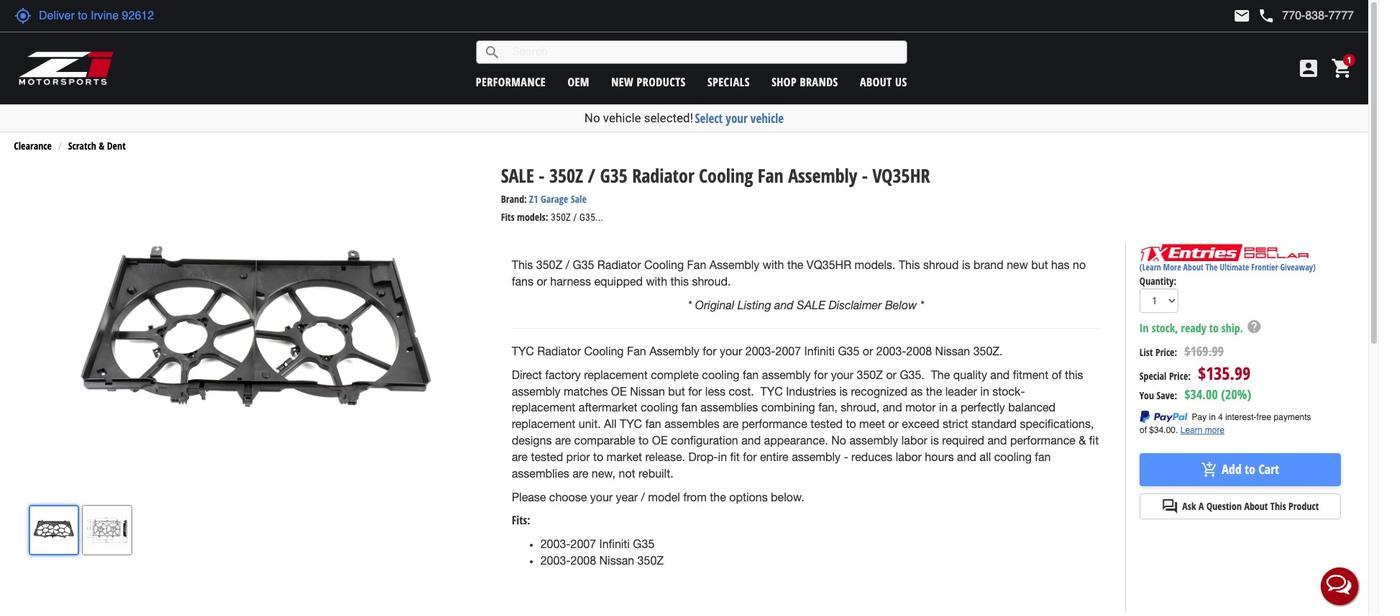 Task type: describe. For each thing, give the bounding box(es) containing it.
1 vertical spatial about
[[1184, 261, 1204, 273]]

are up 'prior'
[[555, 434, 571, 447]]

2 vertical spatial fan
[[627, 345, 647, 357]]

to inside in stock, ready to ship. help
[[1210, 320, 1219, 336]]

fan up assembles
[[682, 401, 698, 414]]

disclaimer
[[829, 299, 882, 312]]

g35 inside this 350z / g35 radiator cooling fan assembly with the vq35hr models. this shroud is brand new but has no fans or harness equipped with this shroud.
[[573, 259, 595, 271]]

about us
[[860, 74, 908, 90]]

the inside direct factory replacement complete cooling fan assembly for your 350z or g35.  the quality and fitment of this assembly matches oe nissan but for less cost.  tyc industries is recognized as the leader in stock- replacement aftermarket cooling fan assemblies combining fan, shroud, and motor in a perfectly balanced replacement unit. all tyc fan assembles are performance tested to meet or exceed strict standard specifications, designs are comparable to oe configuration and appearance. no assembly labor is required and performance & fit are tested prior to market release. drop-in fit for entire assembly - reduces labor hours and all cooling fan assemblies are new, not rebuilt.
[[931, 368, 951, 381]]

leader
[[946, 385, 978, 398]]

select
[[695, 110, 723, 127]]

- inside direct factory replacement complete cooling fan assembly for your 350z or g35.  the quality and fitment of this assembly matches oe nissan but for less cost.  tyc industries is recognized as the leader in stock- replacement aftermarket cooling fan assemblies combining fan, shroud, and motor in a perfectly balanced replacement unit. all tyc fan assembles are performance tested to meet or exceed strict standard specifications, designs are comparable to oe configuration and appearance. no assembly labor is required and performance & fit are tested prior to market release. drop-in fit for entire assembly - reduces labor hours and all cooling fan assemblies are new, not rebuilt.
[[844, 450, 849, 463]]

new products
[[612, 74, 686, 90]]

scratch
[[68, 139, 96, 152]]

1 vertical spatial with
[[646, 275, 668, 288]]

fans
[[512, 275, 534, 288]]

0 horizontal spatial &
[[99, 139, 105, 152]]

price: for $169.99
[[1156, 346, 1178, 359]]

shopping_cart link
[[1328, 57, 1355, 80]]

add
[[1223, 461, 1242, 478]]

no inside no vehicle selected! select your vehicle
[[585, 111, 600, 125]]

$169.99
[[1185, 343, 1225, 360]]

or inside this 350z / g35 radiator cooling fan assembly with the vq35hr models. this shroud is brand new but has no fans or harness equipped with this shroud.
[[537, 275, 547, 288]]

question_answer ask a question about this product
[[1162, 498, 1320, 515]]

factory
[[546, 368, 581, 381]]

mail phone
[[1234, 7, 1276, 24]]

new,
[[592, 467, 616, 480]]

1 horizontal spatial vehicle
[[751, 110, 784, 127]]

phone
[[1259, 7, 1276, 24]]

nissan inside 2003-2007 infiniti g35 2003-2008 nissan 350z
[[600, 554, 635, 567]]

less
[[706, 385, 726, 398]]

shop brands link
[[772, 74, 839, 90]]

specials link
[[708, 74, 750, 90]]

release. drop-
[[646, 450, 718, 463]]

search
[[484, 44, 501, 61]]

of
[[1052, 368, 1062, 381]]

1 vertical spatial tested
[[531, 450, 563, 463]]

brand:
[[501, 192, 527, 206]]

your up less
[[720, 345, 743, 357]]

this inside direct factory replacement complete cooling fan assembly for your 350z or g35.  the quality and fitment of this assembly matches oe nissan but for less cost.  tyc industries is recognized as the leader in stock- replacement aftermarket cooling fan assemblies combining fan, shroud, and motor in a perfectly balanced replacement unit. all tyc fan assembles are performance tested to meet or exceed strict standard specifications, designs are comparable to oe configuration and appearance. no assembly labor is required and performance & fit are tested prior to market release. drop-in fit for entire assembly - reduces labor hours and all cooling fan assemblies are new, not rebuilt.
[[1066, 368, 1084, 381]]

scratch & dent link
[[68, 139, 126, 152]]

1 vertical spatial in
[[940, 401, 949, 414]]

matches
[[564, 385, 608, 398]]

quality
[[954, 368, 988, 381]]

0 horizontal spatial assembly
[[650, 345, 700, 357]]

shop
[[772, 74, 797, 90]]

0 horizontal spatial assemblies
[[512, 467, 570, 480]]

0 horizontal spatial cooling
[[585, 345, 624, 357]]

help
[[1247, 319, 1263, 334]]

0 vertical spatial replacement
[[584, 368, 648, 381]]

assembly inside sale - 350z / g35 radiator cooling fan assembly - vq35hr brand: z1 garage sale fits models: 350z / g35...
[[789, 162, 858, 188]]

options
[[730, 490, 768, 503]]

new inside this 350z / g35 radiator cooling fan assembly with the vq35hr models. this shroud is brand new but has no fans or harness equipped with this shroud.
[[1007, 259, 1029, 271]]

0 horizontal spatial tyc
[[512, 345, 534, 357]]

quantity:
[[1140, 274, 1177, 288]]

performance link
[[476, 74, 546, 90]]

350z.
[[974, 345, 1003, 357]]

the inside direct factory replacement complete cooling fan assembly for your 350z or g35.  the quality and fitment of this assembly matches oe nissan but for less cost.  tyc industries is recognized as the leader in stock- replacement aftermarket cooling fan assemblies combining fan, shroud, and motor in a perfectly balanced replacement unit. all tyc fan assembles are performance tested to meet or exceed strict standard specifications, designs are comparable to oe configuration and appearance. no assembly labor is required and performance & fit are tested prior to market release. drop-in fit for entire assembly - reduces labor hours and all cooling fan assemblies are new, not rebuilt.
[[926, 385, 943, 398]]

2 horizontal spatial tyc
[[761, 385, 783, 398]]

and down "recognized"
[[883, 401, 903, 414]]

hours
[[925, 450, 954, 463]]

and down standard
[[988, 434, 1008, 447]]

products
[[637, 74, 686, 90]]

1 horizontal spatial cooling
[[702, 368, 740, 381]]

1 vertical spatial fit
[[731, 450, 740, 463]]

assembly up industries
[[762, 368, 811, 381]]

are up configuration
[[723, 417, 739, 430]]

ready
[[1182, 320, 1207, 336]]

prior
[[567, 450, 590, 463]]

fits:
[[512, 513, 531, 528]]

/ left g35...
[[574, 211, 577, 223]]

0 vertical spatial labor
[[902, 434, 928, 447]]

assembly down appearance.
[[792, 450, 841, 463]]

2 horizontal spatial -
[[862, 162, 868, 188]]

cooling inside sale - 350z / g35 radiator cooling fan assembly - vq35hr brand: z1 garage sale fits models: 350z / g35...
[[699, 162, 754, 188]]

you
[[1140, 389, 1155, 402]]

cart
[[1259, 461, 1280, 478]]

fan inside this 350z / g35 radiator cooling fan assembly with the vq35hr models. this shroud is brand new but has no fans or harness equipped with this shroud.
[[687, 259, 707, 271]]

standard
[[972, 417, 1017, 430]]

from
[[684, 490, 707, 503]]

1 horizontal spatial with
[[763, 259, 785, 271]]

sale
[[571, 192, 587, 206]]

0 horizontal spatial in
[[718, 450, 727, 463]]

no
[[1073, 259, 1086, 271]]

below
[[886, 299, 918, 312]]

assembles
[[665, 417, 720, 430]]

350z inside 2003-2007 infiniti g35 2003-2008 nissan 350z
[[638, 554, 664, 567]]

shop brands
[[772, 74, 839, 90]]

/ inside this 350z / g35 radiator cooling fan assembly with the vq35hr models. this shroud is brand new but has no fans or harness equipped with this shroud.
[[566, 259, 570, 271]]

350z up z1 garage sale link
[[550, 162, 584, 188]]

g35 inside sale - 350z / g35 radiator cooling fan assembly - vq35hr brand: z1 garage sale fits models: 350z / g35...
[[600, 162, 628, 188]]

about us link
[[860, 74, 908, 90]]

question
[[1207, 499, 1242, 513]]

meet
[[860, 417, 886, 430]]

your inside direct factory replacement complete cooling fan assembly for your 350z or g35.  the quality and fitment of this assembly matches oe nissan but for less cost.  tyc industries is recognized as the leader in stock- replacement aftermarket cooling fan assemblies combining fan, shroud, and motor in a perfectly balanced replacement unit. all tyc fan assembles are performance tested to meet or exceed strict standard specifications, designs are comparable to oe configuration and appearance. no assembly labor is required and performance & fit are tested prior to market release. drop-in fit for entire assembly - reduces labor hours and all cooling fan assemblies are new, not rebuilt.
[[831, 368, 854, 381]]

a
[[1199, 499, 1205, 513]]

tyc radiator cooling fan assembly for your 2003-2007 infiniti g35 or 2003-2008 nissan 350z.
[[512, 345, 1003, 357]]

0 vertical spatial performance
[[476, 74, 546, 90]]

for left less
[[689, 385, 702, 398]]

product
[[1289, 499, 1320, 513]]

your down new,
[[590, 490, 613, 503]]

oem link
[[568, 74, 590, 90]]

special
[[1140, 369, 1167, 383]]

is required
[[931, 434, 985, 447]]

frontier
[[1252, 261, 1279, 273]]

to up new,
[[593, 450, 604, 463]]

about inside question_answer ask a question about this product
[[1245, 499, 1269, 513]]

1 horizontal spatial this
[[899, 259, 921, 271]]

(learn more about the ultimate frontier giveaway) link
[[1140, 261, 1317, 273]]

save:
[[1157, 389, 1178, 402]]

no vehicle selected! select your vehicle
[[585, 110, 784, 127]]

balanced
[[1009, 401, 1056, 414]]

0 horizontal spatial the
[[710, 490, 727, 503]]

combining
[[762, 401, 816, 414]]

are down the designs
[[512, 450, 528, 463]]

0 horizontal spatial -
[[539, 162, 545, 188]]

reduces
[[852, 450, 893, 463]]

ultimate
[[1221, 261, 1250, 273]]

shopping_cart
[[1332, 57, 1355, 80]]

ask
[[1183, 499, 1197, 513]]

original
[[696, 299, 735, 312]]

0 horizontal spatial this
[[512, 259, 533, 271]]

1 horizontal spatial 2007
[[776, 345, 802, 357]]

phone link
[[1259, 7, 1355, 24]]

350z down z1 garage sale link
[[551, 211, 571, 223]]

2008 inside 2003-2007 infiniti g35 2003-2008 nissan 350z
[[571, 554, 597, 567]]

and right listing
[[775, 299, 794, 312]]

g35 down disclaimer
[[838, 345, 860, 357]]

specifications,
[[1021, 417, 1095, 430]]

appearance.
[[764, 434, 829, 447]]

2 vertical spatial performance
[[1011, 434, 1076, 447]]

configuration
[[671, 434, 739, 447]]

radiator inside this 350z / g35 radiator cooling fan assembly with the vq35hr models. this shroud is brand new but has no fans or harness equipped with this shroud.
[[598, 259, 641, 271]]

sale - 350z / g35 radiator cooling fan assembly - vq35hr brand: z1 garage sale fits models: 350z / g35...
[[501, 162, 931, 224]]

listing
[[738, 299, 772, 312]]

shroud.
[[692, 275, 731, 288]]

0 vertical spatial tested
[[811, 417, 843, 430]]

motor
[[906, 401, 936, 414]]

1 vertical spatial oe
[[652, 434, 668, 447]]

for up industries
[[814, 368, 828, 381]]

assembly inside this 350z / g35 radiator cooling fan assembly with the vq35hr models. this shroud is brand new but has no fans or harness equipped with this shroud.
[[710, 259, 760, 271]]

0 vertical spatial assemblies
[[701, 401, 759, 414]]

industries
[[786, 385, 837, 398]]

has
[[1052, 259, 1070, 271]]

2 * from the left
[[921, 299, 925, 312]]

nissan inside direct factory replacement complete cooling fan assembly for your 350z or g35.  the quality and fitment of this assembly matches oe nissan but for less cost.  tyc industries is recognized as the leader in stock- replacement aftermarket cooling fan assemblies combining fan, shroud, and motor in a perfectly balanced replacement unit. all tyc fan assembles are performance tested to meet or exceed strict standard specifications, designs are comparable to oe configuration and appearance. no assembly labor is required and performance & fit are tested prior to market release. drop-in fit for entire assembly - reduces labor hours and all cooling fan assemblies are new, not rebuilt.
[[630, 385, 665, 398]]

1 horizontal spatial fit
[[1090, 434, 1099, 447]]



Task type: vqa. For each thing, say whether or not it's contained in the screenshot.
Set within 300ZX (Z32) Balance Tube O-Ring Set star star star star star (28) $9.98
no



Task type: locate. For each thing, give the bounding box(es) containing it.
2003-2007 infiniti g35 2003-2008 nissan 350z
[[541, 538, 664, 567]]

1 horizontal spatial *
[[921, 299, 925, 312]]

2 horizontal spatial performance
[[1011, 434, 1076, 447]]

0 horizontal spatial new
[[612, 74, 634, 90]]

350z down please choose your year / model from the options below.
[[638, 554, 664, 567]]

2 vertical spatial nissan
[[600, 554, 635, 567]]

1 horizontal spatial &
[[1079, 434, 1087, 447]]

0 horizontal spatial *
[[688, 299, 692, 312]]

assembly
[[789, 162, 858, 188], [710, 259, 760, 271], [650, 345, 700, 357]]

0 horizontal spatial performance
[[476, 74, 546, 90]]

new products link
[[612, 74, 686, 90]]

is left brand
[[963, 259, 971, 271]]

oe up release. drop-
[[652, 434, 668, 447]]

with up listing
[[763, 259, 785, 271]]

fan
[[743, 368, 759, 381], [682, 401, 698, 414], [646, 417, 662, 430], [1035, 450, 1051, 463]]

infiniti up industries
[[805, 345, 835, 357]]

nissan up quality
[[936, 345, 971, 357]]

to right add
[[1246, 461, 1256, 478]]

your up industries
[[831, 368, 854, 381]]

2 vertical spatial cooling
[[585, 345, 624, 357]]

sale up brand:
[[501, 162, 534, 188]]

a
[[952, 401, 958, 414]]

nissan down complete
[[630, 385, 665, 398]]

0 vertical spatial oe
[[611, 385, 627, 398]]

performance down search
[[476, 74, 546, 90]]

1 horizontal spatial in
[[940, 401, 949, 414]]

model
[[648, 490, 680, 503]]

this inside this 350z / g35 radiator cooling fan assembly with the vq35hr models. this shroud is brand new but has no fans or harness equipped with this shroud.
[[671, 275, 689, 288]]

vq35hr for -
[[873, 162, 931, 188]]

1 horizontal spatial tyc
[[620, 417, 643, 430]]

choose
[[550, 490, 587, 503]]

this left product
[[1271, 499, 1287, 513]]

1 horizontal spatial performance
[[742, 417, 808, 430]]

1 horizontal spatial infiniti
[[805, 345, 835, 357]]

2 horizontal spatial assembly
[[789, 162, 858, 188]]

infiniti inside 2003-2007 infiniti g35 2003-2008 nissan 350z
[[600, 538, 630, 551]]

infiniti down year
[[600, 538, 630, 551]]

/ up g35...
[[588, 162, 596, 188]]

2 horizontal spatial cooling
[[699, 162, 754, 188]]

1 vertical spatial is
[[840, 385, 848, 398]]

0 vertical spatial with
[[763, 259, 785, 271]]

and up the stock- on the right of the page
[[991, 368, 1010, 381]]

in
[[1140, 320, 1149, 336]]

rebuilt.
[[639, 467, 674, 480]]

the right as
[[926, 385, 943, 398]]

direct factory replacement complete cooling fan assembly for your 350z or g35.  the quality and fitment of this assembly matches oe nissan but for less cost.  tyc industries is recognized as the leader in stock- replacement aftermarket cooling fan assemblies combining fan, shroud, and motor in a perfectly balanced replacement unit. all tyc fan assembles are performance tested to meet or exceed strict standard specifications, designs are comparable to oe configuration and appearance. no assembly labor is required and performance & fit are tested prior to market release. drop-in fit for entire assembly - reduces labor hours and all cooling fan assemblies are new, not rebuilt.
[[512, 368, 1099, 480]]

350z up "recognized"
[[857, 368, 883, 381]]

for up less
[[703, 345, 717, 357]]

350z inside this 350z / g35 radiator cooling fan assembly with the vq35hr models. this shroud is brand new but has no fans or harness equipped with this shroud.
[[537, 259, 563, 271]]

0 horizontal spatial sale
[[501, 162, 534, 188]]

*
[[688, 299, 692, 312], [921, 299, 925, 312]]

g35 up harness
[[573, 259, 595, 271]]

2007
[[776, 345, 802, 357], [571, 538, 597, 551]]

1 horizontal spatial the
[[788, 259, 804, 271]]

new right brand
[[1007, 259, 1029, 271]]

0 vertical spatial 2008
[[907, 345, 933, 357]]

in down configuration
[[718, 450, 727, 463]]

this inside question_answer ask a question about this product
[[1271, 499, 1287, 513]]

the up * original listing and sale disclaimer below *
[[788, 259, 804, 271]]

fan left assembles
[[646, 417, 662, 430]]

but down complete
[[669, 385, 685, 398]]

1 vertical spatial price:
[[1170, 369, 1191, 383]]

radiator up equipped on the left top of the page
[[598, 259, 641, 271]]

/ up harness
[[566, 259, 570, 271]]

this up fans
[[512, 259, 533, 271]]

giveaway)
[[1281, 261, 1317, 273]]

2 horizontal spatial the
[[926, 385, 943, 398]]

2007 up industries
[[776, 345, 802, 357]]

to inside add_shopping_cart add to cart
[[1246, 461, 1256, 478]]

this right of
[[1066, 368, 1084, 381]]

labor
[[902, 434, 928, 447], [896, 450, 922, 463]]

0 vertical spatial the
[[788, 259, 804, 271]]

0 vertical spatial nissan
[[936, 345, 971, 357]]

assemblies down less
[[701, 401, 759, 414]]

vq35hr for the
[[807, 259, 852, 271]]

cooling down complete
[[641, 401, 679, 414]]

vq35hr
[[873, 162, 931, 188], [807, 259, 852, 271]]

350z inside direct factory replacement complete cooling fan assembly for your 350z or g35.  the quality and fitment of this assembly matches oe nissan but for less cost.  tyc industries is recognized as the leader in stock- replacement aftermarket cooling fan assemblies combining fan, shroud, and motor in a perfectly balanced replacement unit. all tyc fan assembles are performance tested to meet or exceed strict standard specifications, designs are comparable to oe configuration and appearance. no assembly labor is required and performance & fit are tested prior to market release. drop-in fit for entire assembly - reduces labor hours and all cooling fan assemblies are new, not rebuilt.
[[857, 368, 883, 381]]

nissan down year
[[600, 554, 635, 567]]

the inside this 350z / g35 radiator cooling fan assembly with the vq35hr models. this shroud is brand new but has no fans or harness equipped with this shroud.
[[788, 259, 804, 271]]

year
[[616, 490, 638, 503]]

* right below
[[921, 299, 925, 312]]

/
[[588, 162, 596, 188], [574, 211, 577, 223], [566, 259, 570, 271], [641, 490, 645, 503]]

entire
[[760, 450, 789, 463]]

oe right matches
[[611, 385, 627, 398]]

0 vertical spatial fit
[[1090, 434, 1099, 447]]

no down fan,
[[832, 434, 847, 447]]

cooling inside this 350z / g35 radiator cooling fan assembly with the vq35hr models. this shroud is brand new but has no fans or harness equipped with this shroud.
[[645, 259, 684, 271]]

complete
[[651, 368, 699, 381]]

not
[[619, 467, 636, 480]]

replacement up the designs
[[512, 417, 576, 430]]

is up shroud,
[[840, 385, 848, 398]]

0 horizontal spatial cooling
[[641, 401, 679, 414]]

fan inside sale - 350z / g35 radiator cooling fan assembly - vq35hr brand: z1 garage sale fits models: 350z / g35...
[[758, 162, 784, 188]]

$135.99
[[1199, 361, 1251, 385]]

* original listing and sale disclaimer below *
[[688, 299, 925, 312]]

fan down equipped on the left top of the page
[[627, 345, 647, 357]]

the left ultimate
[[1206, 261, 1218, 273]]

assemblies up please
[[512, 467, 570, 480]]

select your vehicle link
[[695, 110, 784, 127]]

1 vertical spatial performance
[[742, 417, 808, 430]]

performance down combining
[[742, 417, 808, 430]]

with right equipped on the left top of the page
[[646, 275, 668, 288]]

fan,
[[819, 401, 838, 414]]

1 horizontal spatial about
[[1184, 261, 1204, 273]]

2 horizontal spatial in
[[981, 385, 990, 398]]

vehicle
[[751, 110, 784, 127], [604, 111, 641, 125]]

0 horizontal spatial no
[[585, 111, 600, 125]]

1 horizontal spatial -
[[844, 450, 849, 463]]

-
[[539, 162, 545, 188], [862, 162, 868, 188], [844, 450, 849, 463]]

designs
[[512, 434, 552, 447]]

0 vertical spatial but
[[1032, 259, 1049, 271]]

0 vertical spatial vq35hr
[[873, 162, 931, 188]]

fitment
[[1014, 368, 1049, 381]]

fan down 'select your vehicle' link
[[758, 162, 784, 188]]

tested down fan,
[[811, 417, 843, 430]]

0 horizontal spatial but
[[669, 385, 685, 398]]

this left shroud
[[899, 259, 921, 271]]

1 vertical spatial nissan
[[630, 385, 665, 398]]

2 vertical spatial cooling
[[995, 450, 1032, 463]]

is inside direct factory replacement complete cooling fan assembly for your 350z or g35.  the quality and fitment of this assembly matches oe nissan but for less cost.  tyc industries is recognized as the leader in stock- replacement aftermarket cooling fan assemblies combining fan, shroud, and motor in a perfectly balanced replacement unit. all tyc fan assembles are performance tested to meet or exceed strict standard specifications, designs are comparable to oe configuration and appearance. no assembly labor is required and performance & fit are tested prior to market release. drop-in fit for entire assembly - reduces labor hours and all cooling fan assemblies are new, not rebuilt.
[[840, 385, 848, 398]]

about right more
[[1184, 261, 1204, 273]]

but inside direct factory replacement complete cooling fan assembly for your 350z or g35.  the quality and fitment of this assembly matches oe nissan but for less cost.  tyc industries is recognized as the leader in stock- replacement aftermarket cooling fan assemblies combining fan, shroud, and motor in a perfectly balanced replacement unit. all tyc fan assembles are performance tested to meet or exceed strict standard specifications, designs are comparable to oe configuration and appearance. no assembly labor is required and performance & fit are tested prior to market release. drop-in fit for entire assembly - reduces labor hours and all cooling fan assemblies are new, not rebuilt.
[[669, 385, 685, 398]]

special price: $135.99 you save: $34.00 (20%)
[[1140, 361, 1252, 403]]

sale down this 350z / g35 radiator cooling fan assembly with the vq35hr models. this shroud is brand new but has no fans or harness equipped with this shroud.
[[797, 299, 826, 312]]

my_location
[[14, 7, 32, 24]]

& down specifications,
[[1079, 434, 1087, 447]]

* left 'original'
[[688, 299, 692, 312]]

fit down specifications,
[[1090, 434, 1099, 447]]

fits
[[501, 210, 515, 224]]

is
[[963, 259, 971, 271], [840, 385, 848, 398]]

price: inside the list price: $169.99
[[1156, 346, 1178, 359]]

Search search field
[[501, 41, 907, 63]]

1 vertical spatial the
[[926, 385, 943, 398]]

0 vertical spatial radiator
[[632, 162, 695, 188]]

below.
[[771, 490, 805, 503]]

0 vertical spatial no
[[585, 111, 600, 125]]

brand
[[974, 259, 1004, 271]]

fan down specifications,
[[1035, 450, 1051, 463]]

to up market on the bottom left
[[639, 434, 649, 447]]

0 horizontal spatial fan
[[627, 345, 647, 357]]

account_box
[[1298, 57, 1321, 80]]

z1
[[530, 192, 539, 206]]

ship.
[[1222, 320, 1244, 336]]

or
[[537, 275, 547, 288], [863, 345, 874, 357], [887, 368, 897, 381], [889, 417, 899, 430]]

no down 'oem'
[[585, 111, 600, 125]]

the up the leader on the bottom of page
[[931, 368, 951, 381]]

cooling right all at the right bottom of the page
[[995, 450, 1032, 463]]

all
[[980, 450, 992, 463]]

but inside this 350z / g35 radiator cooling fan assembly with the vq35hr models. this shroud is brand new but has no fans or harness equipped with this shroud.
[[1032, 259, 1049, 271]]

the right from
[[710, 490, 727, 503]]

g35 down please choose your year / model from the options below.
[[633, 538, 655, 551]]

and up entire
[[742, 434, 761, 447]]

brands
[[800, 74, 839, 90]]

this left shroud.
[[671, 275, 689, 288]]

1 vertical spatial labor
[[896, 450, 922, 463]]

fan up shroud.
[[687, 259, 707, 271]]

vq35hr inside sale - 350z / g35 radiator cooling fan assembly - vq35hr brand: z1 garage sale fits models: 350z / g35...
[[873, 162, 931, 188]]

1 horizontal spatial fan
[[687, 259, 707, 271]]

0 horizontal spatial with
[[646, 275, 668, 288]]

1 horizontal spatial assemblies
[[701, 401, 759, 414]]

2 vertical spatial assembly
[[650, 345, 700, 357]]

about left us at the top right of the page
[[860, 74, 893, 90]]

new
[[612, 74, 634, 90], [1007, 259, 1029, 271]]

replacement up matches
[[584, 368, 648, 381]]

1 horizontal spatial vq35hr
[[873, 162, 931, 188]]

shroud
[[924, 259, 959, 271]]

2 vertical spatial about
[[1245, 499, 1269, 513]]

350z up harness
[[537, 259, 563, 271]]

0 vertical spatial tyc
[[512, 345, 534, 357]]

new left products
[[612, 74, 634, 90]]

0 vertical spatial cooling
[[699, 162, 754, 188]]

0 vertical spatial about
[[860, 74, 893, 90]]

0 vertical spatial is
[[963, 259, 971, 271]]

0 vertical spatial sale
[[501, 162, 534, 188]]

comparable
[[575, 434, 636, 447]]

0 vertical spatial new
[[612, 74, 634, 90]]

g35 inside 2003-2007 infiniti g35 2003-2008 nissan 350z
[[633, 538, 655, 551]]

for left entire
[[743, 450, 757, 463]]

0 horizontal spatial infiniti
[[600, 538, 630, 551]]

1 horizontal spatial oe
[[652, 434, 668, 447]]

0 vertical spatial this
[[671, 275, 689, 288]]

models.
[[855, 259, 896, 271]]

this
[[671, 275, 689, 288], [1066, 368, 1084, 381]]

mail
[[1234, 7, 1251, 24]]

1 vertical spatial the
[[931, 368, 951, 381]]

replacement aftermarket
[[512, 401, 638, 414]]

in stock, ready to ship. help
[[1140, 319, 1263, 336]]

2 vertical spatial in
[[718, 450, 727, 463]]

& inside direct factory replacement complete cooling fan assembly for your 350z or g35.  the quality and fitment of this assembly matches oe nissan but for less cost.  tyc industries is recognized as the leader in stock- replacement aftermarket cooling fan assemblies combining fan, shroud, and motor in a perfectly balanced replacement unit. all tyc fan assembles are performance tested to meet or exceed strict standard specifications, designs are comparable to oe configuration and appearance. no assembly labor is required and performance & fit are tested prior to market release. drop-in fit for entire assembly - reduces labor hours and all cooling fan assemblies are new, not rebuilt.
[[1079, 434, 1087, 447]]

to left ship.
[[1210, 320, 1219, 336]]

1 horizontal spatial is
[[963, 259, 971, 271]]

1 vertical spatial but
[[669, 385, 685, 398]]

and
[[775, 299, 794, 312], [991, 368, 1010, 381], [883, 401, 903, 414], [742, 434, 761, 447], [988, 434, 1008, 447], [958, 450, 977, 463]]

are down 'prior'
[[573, 467, 589, 480]]

& left dent
[[99, 139, 105, 152]]

assembly down meet
[[850, 434, 899, 447]]

g35
[[600, 162, 628, 188], [573, 259, 595, 271], [838, 345, 860, 357], [633, 538, 655, 551]]

radiator down the selected!
[[632, 162, 695, 188]]

this 350z / g35 radiator cooling fan assembly with the vq35hr models. this shroud is brand new but has no fans or harness equipped with this shroud.
[[512, 259, 1086, 288]]

g35 up g35...
[[600, 162, 628, 188]]

labor down exceed
[[902, 434, 928, 447]]

harness
[[551, 275, 591, 288]]

1 vertical spatial cooling
[[645, 259, 684, 271]]

radiator up factory
[[538, 345, 581, 357]]

to down shroud,
[[846, 417, 857, 430]]

sale inside sale - 350z / g35 radiator cooling fan assembly - vq35hr brand: z1 garage sale fits models: 350z / g35...
[[501, 162, 534, 188]]

shroud,
[[841, 401, 880, 414]]

/ right year
[[641, 490, 645, 503]]

account_box link
[[1294, 57, 1324, 80]]

2 vertical spatial the
[[710, 490, 727, 503]]

vq35hr inside this 350z / g35 radiator cooling fan assembly with the vq35hr models. this shroud is brand new but has no fans or harness equipped with this shroud.
[[807, 259, 852, 271]]

no inside direct factory replacement complete cooling fan assembly for your 350z or g35.  the quality and fitment of this assembly matches oe nissan but for less cost.  tyc industries is recognized as the leader in stock- replacement aftermarket cooling fan assemblies combining fan, shroud, and motor in a perfectly balanced replacement unit. all tyc fan assembles are performance tested to meet or exceed strict standard specifications, designs are comparable to oe configuration and appearance. no assembly labor is required and performance & fit are tested prior to market release. drop-in fit for entire assembly - reduces labor hours and all cooling fan assemblies are new, not rebuilt.
[[832, 434, 847, 447]]

2 vertical spatial tyc
[[620, 417, 643, 430]]

1 * from the left
[[688, 299, 692, 312]]

strict
[[943, 417, 969, 430]]

cooling up less
[[702, 368, 740, 381]]

price: for $135.99
[[1170, 369, 1191, 383]]

1 horizontal spatial the
[[1206, 261, 1218, 273]]

radiator inside sale - 350z / g35 radiator cooling fan assembly - vq35hr brand: z1 garage sale fits models: 350z / g35...
[[632, 162, 695, 188]]

is inside this 350z / g35 radiator cooling fan assembly with the vq35hr models. this shroud is brand new but has no fans or harness equipped with this shroud.
[[963, 259, 971, 271]]

labor left hours
[[896, 450, 922, 463]]

1 horizontal spatial assembly
[[710, 259, 760, 271]]

0 horizontal spatial replacement
[[512, 417, 576, 430]]

question_answer
[[1162, 498, 1179, 515]]

2007 down the choose
[[571, 538, 597, 551]]

1 horizontal spatial 2008
[[907, 345, 933, 357]]

radiator
[[632, 162, 695, 188], [598, 259, 641, 271], [538, 345, 581, 357]]

but left has
[[1032, 259, 1049, 271]]

1 vertical spatial assembly
[[710, 259, 760, 271]]

2008
[[907, 345, 933, 357], [571, 554, 597, 567]]

$34.00
[[1185, 386, 1219, 403]]

price: inside special price: $135.99 you save: $34.00 (20%)
[[1170, 369, 1191, 383]]

1 vertical spatial this
[[1066, 368, 1084, 381]]

fan down tyc radiator cooling fan assembly for your 2003-2007 infiniti g35 or 2003-2008 nissan 350z.
[[743, 368, 759, 381]]

fan
[[758, 162, 784, 188], [687, 259, 707, 271], [627, 345, 647, 357]]

price:
[[1156, 346, 1178, 359], [1170, 369, 1191, 383]]

vehicle inside no vehicle selected! select your vehicle
[[604, 111, 641, 125]]

1 horizontal spatial replacement
[[584, 368, 648, 381]]

assembly
[[762, 368, 811, 381], [512, 385, 561, 398], [850, 434, 899, 447], [792, 450, 841, 463]]

(learn more about the ultimate frontier giveaway)
[[1140, 261, 1317, 273]]

1 horizontal spatial tested
[[811, 417, 843, 430]]

0 horizontal spatial vq35hr
[[807, 259, 852, 271]]

0 vertical spatial the
[[1206, 261, 1218, 273]]

all
[[604, 417, 617, 430]]

2 horizontal spatial about
[[1245, 499, 1269, 513]]

your right select
[[726, 110, 748, 127]]

market
[[607, 450, 643, 463]]

list price: $169.99
[[1140, 343, 1225, 360]]

please
[[512, 490, 546, 503]]

and left all at the right bottom of the page
[[958, 450, 977, 463]]

are
[[723, 417, 739, 430], [555, 434, 571, 447], [512, 450, 528, 463], [573, 467, 589, 480]]

1 vertical spatial assemblies
[[512, 467, 570, 480]]

2 vertical spatial radiator
[[538, 345, 581, 357]]

models:
[[517, 210, 549, 224]]

1 horizontal spatial but
[[1032, 259, 1049, 271]]

exceed
[[902, 417, 940, 430]]

0 horizontal spatial is
[[840, 385, 848, 398]]

0 horizontal spatial 2008
[[571, 554, 597, 567]]

unit.
[[579, 417, 601, 430]]

1 vertical spatial no
[[832, 434, 847, 447]]

cooling
[[699, 162, 754, 188], [645, 259, 684, 271], [585, 345, 624, 357]]

0 vertical spatial fan
[[758, 162, 784, 188]]

price: right the list
[[1156, 346, 1178, 359]]

tyc up combining
[[761, 385, 783, 398]]

1 horizontal spatial sale
[[797, 299, 826, 312]]

nissan
[[936, 345, 971, 357], [630, 385, 665, 398], [600, 554, 635, 567]]

z1 motorsports logo image
[[18, 50, 115, 86]]

in up the perfectly
[[981, 385, 990, 398]]

as
[[911, 385, 923, 398]]

2008 down the choose
[[571, 554, 597, 567]]

assembly down direct
[[512, 385, 561, 398]]

price: up save:
[[1170, 369, 1191, 383]]

0 vertical spatial &
[[99, 139, 105, 152]]

2007 inside 2003-2007 infiniti g35 2003-2008 nissan 350z
[[571, 538, 597, 551]]



